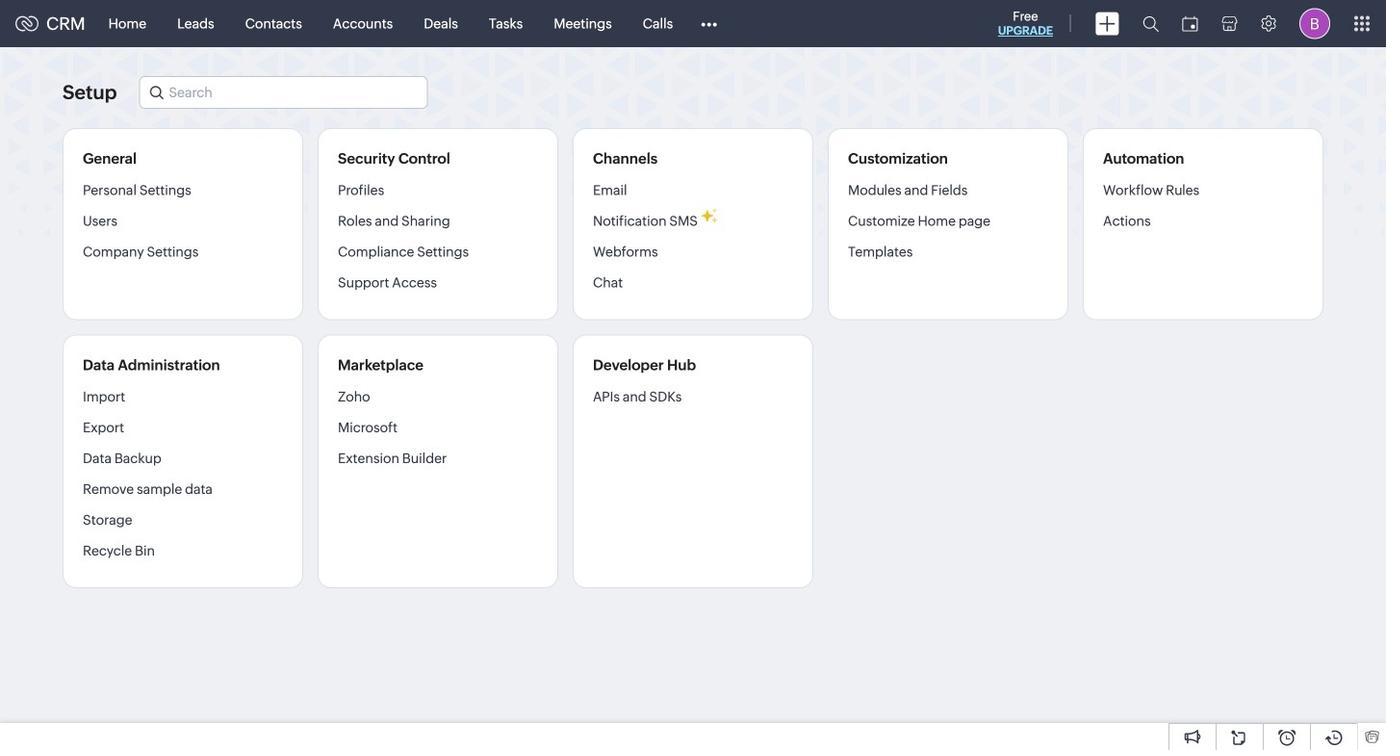Task type: vqa. For each thing, say whether or not it's contained in the screenshot.
Logo
yes



Task type: locate. For each thing, give the bounding box(es) containing it.
None field
[[139, 76, 428, 109]]

search element
[[1132, 0, 1171, 47]]

create menu image
[[1096, 12, 1120, 35]]

profile image
[[1300, 8, 1331, 39]]



Task type: describe. For each thing, give the bounding box(es) containing it.
Other Modules field
[[689, 8, 730, 39]]

search image
[[1143, 15, 1160, 32]]

Search text field
[[140, 77, 427, 108]]

logo image
[[15, 16, 39, 31]]

profile element
[[1289, 0, 1343, 47]]

create menu element
[[1084, 0, 1132, 47]]

calendar image
[[1183, 16, 1199, 31]]



